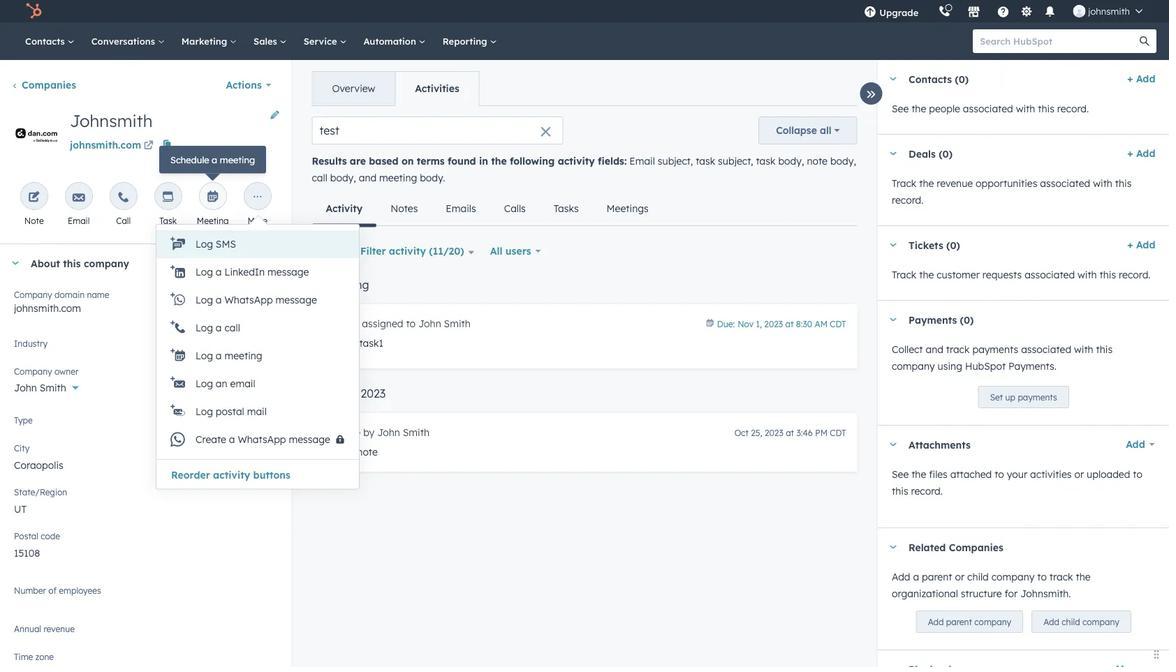 Task type: vqa. For each thing, say whether or not it's contained in the screenshot.
-- text box to the top
no



Task type: locate. For each thing, give the bounding box(es) containing it.
activity left fields:
[[558, 155, 595, 167]]

link opens in a new window image
[[144, 138, 154, 155], [144, 141, 154, 151]]

1 vertical spatial meeting
[[379, 172, 417, 184]]

contacts down hubspot link
[[25, 35, 68, 47]]

4 caret image from the top
[[889, 546, 897, 549]]

0 horizontal spatial email
[[68, 216, 90, 226]]

1 vertical spatial company
[[14, 366, 52, 377]]

0 vertical spatial cdt
[[830, 319, 846, 329]]

1 horizontal spatial revenue
[[937, 177, 973, 190]]

calling icon button
[[933, 2, 957, 20]]

filter for filter activity (11/20)
[[360, 245, 386, 257]]

call down results
[[312, 172, 328, 184]]

at left 3:46
[[786, 428, 794, 438]]

+ add for track the customer requests associated with this record.
[[1127, 239, 1156, 251]]

whatsapp inside button
[[238, 434, 286, 446]]

note down by
[[357, 446, 378, 459]]

a right create
[[229, 434, 235, 446]]

track down 'deals'
[[892, 177, 916, 190]]

john smith
[[14, 382, 66, 394]]

filter
[[315, 245, 338, 257], [360, 245, 386, 257]]

john smith image
[[1073, 5, 1086, 17]]

whatsapp inside button
[[225, 294, 273, 306]]

contacts link
[[17, 22, 83, 60]]

see for see the people associated with this record.
[[892, 103, 909, 115]]

log
[[196, 238, 213, 250], [196, 266, 213, 278], [196, 294, 213, 306], [196, 322, 213, 334], [196, 350, 213, 362], [196, 378, 213, 390], [196, 406, 213, 418]]

and
[[359, 172, 377, 184], [926, 344, 943, 356]]

message inside button
[[289, 434, 330, 446]]

log for log a whatsapp message
[[196, 294, 213, 306]]

or inside add a parent or child company to track the organizational structure for johnsmith.
[[955, 571, 965, 584]]

schedule a meeting tooltip
[[159, 146, 266, 174]]

1 vertical spatial parent
[[946, 617, 972, 628]]

1 + add from the top
[[1127, 73, 1156, 85]]

1 vertical spatial +
[[1127, 147, 1133, 160]]

message down log a linkedin message button
[[276, 294, 317, 306]]

1 horizontal spatial subject,
[[718, 155, 754, 167]]

1 horizontal spatial task
[[756, 155, 776, 167]]

1 vertical spatial email
[[68, 216, 90, 226]]

tasks
[[554, 203, 579, 215]]

log up log a call
[[196, 294, 213, 306]]

Time zone text field
[[14, 660, 278, 668]]

company up john smith
[[14, 366, 52, 377]]

1 company from the top
[[14, 290, 52, 300]]

child up structure
[[967, 571, 989, 584]]

companies up add a parent or child company to track the organizational structure for johnsmith. at the bottom of the page
[[949, 542, 1003, 554]]

johnsmith.com down the johnsmith
[[70, 139, 141, 151]]

0 vertical spatial contacts
[[25, 35, 68, 47]]

0 vertical spatial smith
[[444, 318, 471, 330]]

caret image left 'deals'
[[889, 152, 897, 155]]

following
[[510, 155, 555, 167]]

7 log from the top
[[196, 406, 213, 418]]

0 vertical spatial +
[[1127, 73, 1133, 85]]

child down johnsmith.
[[1062, 617, 1080, 628]]

menu
[[855, 0, 1153, 22], [156, 231, 359, 484]]

smith for note by john smith
[[403, 427, 430, 439]]

1 vertical spatial or
[[955, 571, 965, 584]]

8:30
[[796, 319, 813, 329]]

upgrade
[[880, 7, 919, 18]]

0 horizontal spatial menu
[[156, 231, 359, 484]]

caret image left the contacts (0)
[[889, 77, 897, 81]]

postal
[[14, 531, 38, 542]]

3 + add button from the top
[[1127, 237, 1156, 254]]

smith
[[444, 318, 471, 330], [40, 382, 66, 394], [403, 427, 430, 439]]

body, down all
[[831, 155, 856, 167]]

associated right opportunities
[[1040, 177, 1090, 190]]

0 vertical spatial meeting
[[220, 154, 255, 166]]

0 vertical spatial parent
[[922, 571, 952, 584]]

2 horizontal spatial activity
[[558, 155, 595, 167]]

0 horizontal spatial and
[[359, 172, 377, 184]]

create a whatsapp message button
[[156, 426, 359, 454]]

2 company from the top
[[14, 366, 52, 377]]

1 navigation from the top
[[312, 71, 480, 106]]

parent inside add a parent or child company to track the organizational structure for johnsmith.
[[922, 571, 952, 584]]

company inside add a parent or child company to track the organizational structure for johnsmith.
[[992, 571, 1035, 584]]

1 vertical spatial revenue
[[44, 624, 75, 635]]

0 vertical spatial track
[[946, 344, 970, 356]]

child inside add a parent or child company to track the organizational structure for johnsmith.
[[967, 571, 989, 584]]

0 vertical spatial payments
[[972, 344, 1018, 356]]

in
[[479, 155, 488, 167]]

a for log a call
[[216, 322, 222, 334]]

feed
[[301, 105, 869, 495]]

2 vertical spatial meeting
[[225, 350, 262, 362]]

1 horizontal spatial menu
[[855, 0, 1153, 22]]

john inside popup button
[[14, 382, 37, 394]]

the left the files
[[912, 469, 926, 481]]

+
[[1127, 73, 1133, 85], [1127, 147, 1133, 160], [1127, 239, 1133, 251]]

company inside collect and track payments associated with this company using hubspot payments.
[[892, 361, 935, 373]]

email down email image
[[68, 216, 90, 226]]

1 horizontal spatial child
[[1062, 617, 1080, 628]]

track up johnsmith.
[[1050, 571, 1073, 584]]

2 track from the top
[[892, 269, 916, 281]]

organizational
[[892, 588, 958, 600]]

caret image left related
[[889, 546, 897, 549]]

this inside collect and track payments associated with this company using hubspot payments.
[[1096, 344, 1113, 356]]

contacts up people
[[909, 73, 952, 85]]

meeting for schedule a meeting
[[220, 154, 255, 166]]

0 horizontal spatial subject,
[[658, 155, 693, 167]]

contacts
[[25, 35, 68, 47], [909, 73, 952, 85]]

actions
[[226, 79, 262, 91]]

payments inside collect and track payments associated with this company using hubspot payments.
[[972, 344, 1018, 356]]

log a meeting button
[[156, 342, 359, 370]]

0 vertical spatial navigation
[[312, 71, 480, 106]]

1 log from the top
[[196, 238, 213, 250]]

or up structure
[[955, 571, 965, 584]]

activity left buttons
[[213, 469, 250, 481]]

whatsapp down log a linkedin message
[[225, 294, 273, 306]]

message up buttons
[[289, 434, 330, 446]]

hubspot image
[[25, 3, 42, 20]]

body,
[[779, 155, 804, 167], [831, 155, 856, 167], [330, 172, 356, 184]]

john down company owner on the bottom left
[[14, 382, 37, 394]]

see the people associated with this record.
[[892, 103, 1089, 115]]

1 vertical spatial 2023
[[361, 387, 386, 401]]

log down log a call
[[196, 350, 213, 362]]

message for log a linkedin message
[[268, 266, 309, 278]]

0 vertical spatial + add
[[1127, 73, 1156, 85]]

zone
[[35, 652, 54, 663]]

2023 right october
[[361, 387, 386, 401]]

revenue down deals (0) in the top of the page
[[937, 177, 973, 190]]

log left an
[[196, 378, 213, 390]]

navigation containing activity
[[312, 192, 663, 227]]

marketing
[[182, 35, 230, 47]]

a up organizational
[[913, 571, 919, 584]]

all
[[820, 124, 832, 137]]

notifications image
[[1044, 6, 1057, 19]]

+ add button for see the people associated with this record.
[[1127, 71, 1156, 87]]

1 horizontal spatial call
[[312, 172, 328, 184]]

1 vertical spatial and
[[926, 344, 943, 356]]

the left people
[[912, 103, 926, 115]]

email inside email subject, task subject, task body, note body, call body, and meeting body.
[[630, 155, 655, 167]]

meeting
[[197, 216, 229, 226]]

child
[[967, 571, 989, 584], [1062, 617, 1080, 628]]

3 + from the top
[[1127, 239, 1133, 251]]

caret image inside tickets (0) 'dropdown button'
[[889, 243, 897, 247]]

0 horizontal spatial call
[[225, 322, 240, 334]]

note
[[807, 155, 828, 167], [357, 446, 378, 459]]

cdt right pm
[[830, 428, 846, 438]]

company
[[84, 257, 129, 270], [892, 361, 935, 373], [992, 571, 1035, 584], [974, 617, 1011, 628], [1083, 617, 1120, 628]]

parent
[[922, 571, 952, 584], [946, 617, 972, 628]]

log down log sms
[[196, 266, 213, 278]]

2 vertical spatial message
[[289, 434, 330, 446]]

john right the assigned
[[418, 318, 441, 330]]

1 vertical spatial smith
[[40, 382, 66, 394]]

1 vertical spatial activity
[[389, 245, 426, 257]]

log a meeting
[[196, 350, 262, 362]]

the inside the see the files attached to your activities or uploaded to this record.
[[912, 469, 926, 481]]

and down are
[[359, 172, 377, 184]]

1 vertical spatial + add button
[[1127, 145, 1156, 162]]

john right by
[[377, 427, 400, 439]]

1 vertical spatial johnsmith.com
[[14, 303, 81, 315]]

a for schedule a meeting
[[212, 154, 217, 166]]

2023 right the 25,
[[765, 428, 784, 438]]

log up log a meeting
[[196, 322, 213, 334]]

1 horizontal spatial or
[[1074, 469, 1084, 481]]

1 horizontal spatial email
[[630, 155, 655, 167]]

whatsapp for log
[[225, 294, 273, 306]]

1 vertical spatial caret image
[[11, 262, 20, 265]]

john
[[418, 318, 441, 330], [14, 382, 37, 394], [377, 427, 400, 439]]

0 horizontal spatial filter
[[315, 245, 338, 257]]

caret image up collect
[[889, 318, 897, 322]]

0 vertical spatial activity
[[558, 155, 595, 167]]

task
[[696, 155, 716, 167], [756, 155, 776, 167]]

due: nov 1, 2023 at 8:30 am cdt
[[717, 319, 846, 329]]

marketplaces button
[[959, 0, 989, 22]]

0 vertical spatial child
[[967, 571, 989, 584]]

more image
[[251, 191, 264, 204]]

log for log a call
[[196, 322, 213, 334]]

john for assigned
[[418, 318, 441, 330]]

payments (0) button
[[878, 301, 1150, 339]]

+ add for track the revenue opportunities associated with this record.
[[1127, 147, 1156, 160]]

parent inside button
[[946, 617, 972, 628]]

see left people
[[892, 103, 909, 115]]

0 horizontal spatial or
[[955, 571, 965, 584]]

a up log a meeting
[[216, 322, 222, 334]]

1 + add button from the top
[[1127, 71, 1156, 87]]

(0) inside dropdown button
[[939, 148, 953, 160]]

the for deals (0)
[[919, 177, 934, 190]]

october 2023
[[315, 387, 386, 401]]

2 see from the top
[[892, 469, 909, 481]]

activity button
[[312, 192, 377, 227]]

a up log a call
[[216, 294, 222, 306]]

activity for reorder activity buttons
[[213, 469, 250, 481]]

0 vertical spatial note
[[807, 155, 828, 167]]

2 filter from the left
[[360, 245, 386, 257]]

2 horizontal spatial smith
[[444, 318, 471, 330]]

caret image inside 'about this company' dropdown button
[[11, 262, 20, 265]]

with
[[1016, 103, 1035, 115], [1093, 177, 1113, 190], [1078, 269, 1097, 281], [1074, 344, 1094, 356]]

(0) for tickets (0)
[[946, 239, 960, 251]]

tickets
[[909, 239, 943, 251]]

caret image left about
[[11, 262, 20, 265]]

company inside company domain name johnsmith.com
[[14, 290, 52, 300]]

johnsmith.com down domain
[[14, 303, 81, 315]]

caret image inside contacts (0) "dropdown button"
[[889, 77, 897, 81]]

at left "8:30"
[[786, 319, 794, 329]]

2023 inside assigned to john smith element
[[765, 319, 783, 329]]

2 + add button from the top
[[1127, 145, 1156, 162]]

1 vertical spatial child
[[1062, 617, 1080, 628]]

company for add parent company
[[974, 617, 1011, 628]]

activity inside button
[[213, 469, 250, 481]]

0 horizontal spatial child
[[967, 571, 989, 584]]

1 track from the top
[[892, 177, 916, 190]]

2 vertical spatial john
[[377, 427, 400, 439]]

1 vertical spatial track
[[892, 269, 916, 281]]

(0) inside "dropdown button"
[[955, 73, 969, 85]]

(0) right 'deals'
[[939, 148, 953, 160]]

note down all
[[807, 155, 828, 167]]

track up using
[[946, 344, 970, 356]]

your
[[1007, 469, 1028, 481]]

are
[[350, 155, 366, 167]]

payments
[[972, 344, 1018, 356], [1018, 392, 1057, 403]]

1 vertical spatial menu
[[156, 231, 359, 484]]

filter by:
[[315, 245, 354, 257]]

help image
[[997, 6, 1010, 19]]

marketplaces image
[[968, 6, 980, 19]]

0 vertical spatial 2023
[[765, 319, 783, 329]]

5 log from the top
[[196, 350, 213, 362]]

mail
[[247, 406, 267, 418]]

company down about
[[14, 290, 52, 300]]

whatsapp down log postal mail button
[[238, 434, 286, 446]]

2 caret image from the top
[[889, 152, 897, 155]]

track inside collect and track payments associated with this company using hubspot payments.
[[946, 344, 970, 356]]

or
[[1074, 469, 1084, 481], [955, 571, 965, 584]]

company for add child company
[[1083, 617, 1120, 628]]

see left the files
[[892, 469, 909, 481]]

a inside 'tooltip'
[[212, 154, 217, 166]]

contacts (0)
[[909, 73, 969, 85]]

emails button
[[432, 192, 490, 226]]

1 cdt from the top
[[830, 319, 846, 329]]

call up log a meeting
[[225, 322, 240, 334]]

1 horizontal spatial track
[[1050, 571, 1073, 584]]

3 log from the top
[[196, 294, 213, 306]]

navigation
[[312, 71, 480, 106], [312, 192, 663, 227]]

1 vertical spatial at
[[786, 428, 794, 438]]

actions button
[[217, 71, 281, 99]]

(0) right tickets
[[946, 239, 960, 251]]

company for company owner
[[14, 366, 52, 377]]

2 + from the top
[[1127, 147, 1133, 160]]

2 navigation from the top
[[312, 192, 663, 227]]

1 horizontal spatial smith
[[403, 427, 430, 439]]

to right the assigned
[[406, 318, 416, 330]]

track inside track the revenue opportunities associated with this record.
[[892, 177, 916, 190]]

the up 'add child company'
[[1076, 571, 1091, 584]]

activity left (11/20)
[[389, 245, 426, 257]]

notes
[[391, 203, 418, 215]]

2 horizontal spatial john
[[418, 318, 441, 330]]

(0) for deals (0)
[[939, 148, 953, 160]]

0 vertical spatial caret image
[[889, 243, 897, 247]]

oct
[[735, 428, 749, 438]]

the down deals (0) in the top of the page
[[919, 177, 934, 190]]

email for email
[[68, 216, 90, 226]]

payments up the hubspot
[[972, 344, 1018, 356]]

1 horizontal spatial and
[[926, 344, 943, 356]]

2 vertical spatial + add
[[1127, 239, 1156, 251]]

2 vertical spatial +
[[1127, 239, 1133, 251]]

caret image inside "attachments" dropdown button
[[889, 443, 897, 447]]

0 horizontal spatial track
[[946, 344, 970, 356]]

at inside assigned to john smith element
[[786, 319, 794, 329]]

associated for requests
[[1025, 269, 1075, 281]]

a right schedule
[[212, 154, 217, 166]]

companies down contacts link
[[22, 79, 76, 91]]

contacts inside "dropdown button"
[[909, 73, 952, 85]]

a inside add a parent or child company to track the organizational structure for johnsmith.
[[913, 571, 919, 584]]

1 vertical spatial message
[[276, 294, 317, 306]]

track down tickets
[[892, 269, 916, 281]]

add inside add a parent or child company to track the organizational structure for johnsmith.
[[892, 571, 910, 584]]

note up the test
[[337, 427, 361, 439]]

0 vertical spatial john
[[418, 318, 441, 330]]

2 vertical spatial activity
[[213, 469, 250, 481]]

message down log sms button at the top of page
[[268, 266, 309, 278]]

1 horizontal spatial note
[[807, 155, 828, 167]]

menu containing log sms
[[156, 231, 359, 484]]

assigned to john smith element
[[312, 305, 858, 369]]

the
[[912, 103, 926, 115], [491, 155, 507, 167], [919, 177, 934, 190], [919, 269, 934, 281], [912, 469, 926, 481], [1076, 571, 1091, 584]]

parent down structure
[[946, 617, 972, 628]]

the right in
[[491, 155, 507, 167]]

0 vertical spatial track
[[892, 177, 916, 190]]

2023 right 1, at the right of the page
[[765, 319, 783, 329]]

revenue inside track the revenue opportunities associated with this record.
[[937, 177, 973, 190]]

0 vertical spatial or
[[1074, 469, 1084, 481]]

0 vertical spatial menu
[[855, 0, 1153, 22]]

caret image inside the deals (0) dropdown button
[[889, 152, 897, 155]]

with inside track the revenue opportunities associated with this record.
[[1093, 177, 1113, 190]]

schedule
[[170, 154, 209, 166]]

see the files attached to your activities or uploaded to this record.
[[892, 469, 1143, 498]]

log left sms
[[196, 238, 213, 250]]

revenue up zone
[[44, 624, 75, 635]]

see for see the files attached to your activities or uploaded to this record.
[[892, 469, 909, 481]]

(0) for payments (0)
[[960, 314, 974, 326]]

caret image
[[889, 77, 897, 81], [889, 152, 897, 155], [889, 318, 897, 322], [889, 546, 897, 549]]

State/Region text field
[[14, 495, 278, 523]]

meeting up email
[[225, 350, 262, 362]]

to left the 'your'
[[995, 469, 1004, 481]]

3 + add from the top
[[1127, 239, 1156, 251]]

track for track the revenue opportunities associated with this record.
[[892, 177, 916, 190]]

1 horizontal spatial john
[[377, 427, 400, 439]]

3:46
[[797, 428, 813, 438]]

a down log a call
[[216, 350, 222, 362]]

log postal mail
[[196, 406, 267, 418]]

johnsmith.com inside company domain name johnsmith.com
[[14, 303, 81, 315]]

help button
[[992, 0, 1015, 22]]

1 horizontal spatial filter
[[360, 245, 386, 257]]

associated inside collect and track payments associated with this company using hubspot payments.
[[1021, 344, 1071, 356]]

a left linkedin
[[216, 266, 222, 278]]

2 log from the top
[[196, 266, 213, 278]]

this inside track the revenue opportunities associated with this record.
[[1115, 177, 1132, 190]]

1 filter from the left
[[315, 245, 338, 257]]

create a whatsapp message
[[196, 434, 330, 446]]

navigation down automation link
[[312, 71, 480, 106]]

see inside the see the files attached to your activities or uploaded to this record.
[[892, 469, 909, 481]]

associated up payments.
[[1021, 344, 1071, 356]]

smith for assigned to john smith
[[444, 318, 471, 330]]

the for tickets (0)
[[919, 269, 934, 281]]

activity
[[326, 203, 363, 215]]

call inside button
[[225, 322, 240, 334]]

upgrade image
[[864, 6, 877, 19]]

caret image for deals
[[889, 152, 897, 155]]

1 horizontal spatial activity
[[389, 245, 426, 257]]

link opens in a new window image left schedule
[[144, 138, 154, 155]]

Search activities search field
[[312, 117, 563, 145]]

1 vertical spatial john
[[14, 382, 37, 394]]

0 horizontal spatial john
[[14, 382, 37, 394]]

1 vertical spatial companies
[[949, 542, 1003, 554]]

2 vertical spatial caret image
[[889, 443, 897, 447]]

4 log from the top
[[196, 322, 213, 334]]

note down note image
[[24, 216, 44, 226]]

0 horizontal spatial task
[[696, 155, 716, 167]]

meeting down on
[[379, 172, 417, 184]]

1 + from the top
[[1127, 73, 1133, 85]]

associated for opportunities
[[1040, 177, 1090, 190]]

0 vertical spatial see
[[892, 103, 909, 115]]

companies inside the related companies 'dropdown button'
[[949, 542, 1003, 554]]

1 vertical spatial track
[[1050, 571, 1073, 584]]

parent up organizational
[[922, 571, 952, 584]]

email right fields:
[[630, 155, 655, 167]]

0 horizontal spatial companies
[[22, 79, 76, 91]]

with inside collect and track payments associated with this company using hubspot payments.
[[1074, 344, 1094, 356]]

add inside popup button
[[1126, 439, 1145, 451]]

call
[[116, 216, 131, 226]]

2 + add from the top
[[1127, 147, 1156, 160]]

0 horizontal spatial activity
[[213, 469, 250, 481]]

(0) right payments
[[960, 314, 974, 326]]

to
[[406, 318, 416, 330], [995, 469, 1004, 481], [1133, 469, 1143, 481], [1037, 571, 1047, 584]]

the inside add a parent or child company to track the organizational structure for johnsmith.
[[1076, 571, 1091, 584]]

deals
[[909, 148, 936, 160]]

1 vertical spatial + add
[[1127, 147, 1156, 160]]

(0) inside dropdown button
[[960, 314, 974, 326]]

associated inside track the revenue opportunities associated with this record.
[[1040, 177, 1090, 190]]

to inside add a parent or child company to track the organizational structure for johnsmith.
[[1037, 571, 1047, 584]]

log left postal
[[196, 406, 213, 418]]

0 vertical spatial at
[[786, 319, 794, 329]]

filter right by:
[[360, 245, 386, 257]]

payments right up
[[1018, 392, 1057, 403]]

with for opportunities
[[1093, 177, 1113, 190]]

1 vertical spatial call
[[225, 322, 240, 334]]

postal
[[216, 406, 244, 418]]

caret image left attachments
[[889, 443, 897, 447]]

owner
[[55, 366, 79, 377]]

fields:
[[598, 155, 627, 167]]

collapse
[[776, 124, 817, 137]]

the inside track the revenue opportunities associated with this record.
[[919, 177, 934, 190]]

meeting inside button
[[225, 350, 262, 362]]

tickets (0)
[[909, 239, 960, 251]]

note inside 'feed'
[[337, 427, 361, 439]]

the for attachments
[[912, 469, 926, 481]]

contacts (0) button
[[878, 60, 1122, 98]]

0 horizontal spatial contacts
[[25, 35, 68, 47]]

3 caret image from the top
[[889, 318, 897, 322]]

0 vertical spatial call
[[312, 172, 328, 184]]

associated
[[963, 103, 1013, 115], [1040, 177, 1090, 190], [1025, 269, 1075, 281], [1021, 344, 1071, 356]]

overview button
[[313, 72, 395, 105]]

Annual revenue text field
[[14, 622, 278, 644]]

meeting up more image
[[220, 154, 255, 166]]

activities
[[1030, 469, 1072, 481]]

menu containing johnsmith
[[855, 0, 1153, 22]]

to up johnsmith.
[[1037, 571, 1047, 584]]

or right activities
[[1074, 469, 1084, 481]]

body, down collapse
[[779, 155, 804, 167]]

a for log a whatsapp message
[[216, 294, 222, 306]]

a for log a linkedin message
[[216, 266, 222, 278]]

1 vertical spatial whatsapp
[[238, 434, 286, 446]]

caret image for payments
[[889, 318, 897, 322]]

company for company domain name johnsmith.com
[[14, 290, 52, 300]]

link opens in a new window image down the johnsmith
[[144, 141, 154, 151]]

john for note
[[377, 427, 400, 439]]

0 vertical spatial revenue
[[937, 177, 973, 190]]

0 horizontal spatial note
[[357, 446, 378, 459]]

caret image inside payments (0) dropdown button
[[889, 318, 897, 322]]

1 vertical spatial note
[[337, 427, 361, 439]]

am
[[815, 319, 828, 329]]

navigation up all
[[312, 192, 663, 227]]

using
[[938, 361, 962, 373]]

0 vertical spatial email
[[630, 155, 655, 167]]

activity
[[558, 155, 595, 167], [389, 245, 426, 257], [213, 469, 250, 481]]

filter activity (11/20)
[[360, 245, 464, 257]]

0 horizontal spatial revenue
[[44, 624, 75, 635]]

caret image for tickets
[[889, 243, 897, 247]]

caret image left tickets
[[889, 243, 897, 247]]

caret image
[[889, 243, 897, 247], [11, 262, 20, 265], [889, 443, 897, 447]]

1 caret image from the top
[[889, 77, 897, 81]]

and up using
[[926, 344, 943, 356]]

smith inside assigned to john smith element
[[444, 318, 471, 330]]

log a call button
[[156, 314, 359, 342]]

collect and track payments associated with this company using hubspot payments.
[[892, 344, 1113, 373]]

meeting inside 'tooltip'
[[220, 154, 255, 166]]

City text field
[[14, 451, 278, 479]]

service link
[[295, 22, 355, 60]]

attachments button
[[878, 426, 1111, 464]]

caret image inside the related companies 'dropdown button'
[[889, 546, 897, 549]]

(0) inside 'dropdown button'
[[946, 239, 960, 251]]

1 horizontal spatial note
[[337, 427, 361, 439]]

associated right requests
[[1025, 269, 1075, 281]]

with for requests
[[1078, 269, 1097, 281]]

test
[[337, 446, 354, 459]]

+ for track the customer requests associated with this record.
[[1127, 239, 1133, 251]]

body, down results
[[330, 172, 356, 184]]

1 vertical spatial navigation
[[312, 192, 663, 227]]

1 see from the top
[[892, 103, 909, 115]]

the down tickets
[[919, 269, 934, 281]]

1 subject, from the left
[[658, 155, 693, 167]]

0 horizontal spatial smith
[[40, 382, 66, 394]]

Search HubSpot search field
[[973, 29, 1144, 53]]

company inside dropdown button
[[84, 257, 129, 270]]

note
[[24, 216, 44, 226], [337, 427, 361, 439]]

6 log from the top
[[196, 378, 213, 390]]

calling icon image
[[939, 5, 951, 18]]

1 vertical spatial contacts
[[909, 73, 952, 85]]

cdt right am
[[830, 319, 846, 329]]

payments.
[[1009, 361, 1057, 373]]



Task type: describe. For each thing, give the bounding box(es) containing it.
oct 25, 2023 at 3:46 pm cdt
[[735, 428, 846, 438]]

the inside 'feed'
[[491, 155, 507, 167]]

note by john smith
[[337, 427, 430, 439]]

deals (0) button
[[878, 135, 1122, 173]]

pm
[[815, 428, 828, 438]]

more
[[248, 216, 268, 226]]

filter for filter by:
[[315, 245, 338, 257]]

2 link opens in a new window image from the top
[[144, 141, 154, 151]]

annual
[[14, 624, 41, 635]]

record. inside track the revenue opportunities associated with this record.
[[892, 194, 924, 206]]

nov
[[738, 319, 754, 329]]

feed containing upcoming
[[301, 105, 869, 495]]

2 cdt from the top
[[830, 428, 846, 438]]

this inside 'about this company' dropdown button
[[63, 257, 81, 270]]

reporting
[[443, 35, 490, 47]]

due:
[[717, 319, 735, 329]]

contacts for contacts (0)
[[909, 73, 952, 85]]

track inside add a parent or child company to track the organizational structure for johnsmith.
[[1050, 571, 1073, 584]]

settings link
[[1018, 4, 1036, 19]]

hubspot link
[[17, 3, 52, 20]]

meeting image
[[207, 191, 219, 204]]

to inside assigned to john smith element
[[406, 318, 416, 330]]

log for log a linkedin message
[[196, 266, 213, 278]]

+ add button for track the revenue opportunities associated with this record.
[[1127, 145, 1156, 162]]

1 horizontal spatial body,
[[779, 155, 804, 167]]

log a whatsapp message
[[196, 294, 317, 306]]

domain
[[55, 290, 85, 300]]

meeting for log a meeting
[[225, 350, 262, 362]]

overview
[[332, 82, 375, 95]]

the for contacts (0)
[[912, 103, 926, 115]]

2 subject, from the left
[[718, 155, 754, 167]]

about this company
[[31, 257, 129, 270]]

1 task from the left
[[696, 155, 716, 167]]

set up payments link
[[978, 386, 1069, 409]]

1,
[[756, 319, 762, 329]]

smith inside john smith popup button
[[40, 382, 66, 394]]

and inside collect and track payments associated with this company using hubspot payments.
[[926, 344, 943, 356]]

note inside email subject, task subject, task body, note body, call body, and meeting body.
[[807, 155, 828, 167]]

sms
[[216, 238, 236, 250]]

contacts for contacts
[[25, 35, 68, 47]]

collect
[[892, 344, 923, 356]]

related companies
[[909, 542, 1003, 554]]

time
[[14, 652, 33, 663]]

october
[[315, 387, 358, 401]]

by
[[363, 427, 375, 439]]

company domain name johnsmith.com
[[14, 290, 109, 315]]

email image
[[72, 191, 85, 204]]

log a linkedin message
[[196, 266, 309, 278]]

number
[[14, 586, 46, 596]]

johnsmith
[[70, 110, 153, 131]]

log for log an email
[[196, 378, 213, 390]]

activity for filter activity (11/20)
[[389, 245, 426, 257]]

+ for track the revenue opportunities associated with this record.
[[1127, 147, 1133, 160]]

log a call
[[196, 322, 240, 334]]

an
[[216, 378, 227, 390]]

marketing link
[[173, 22, 245, 60]]

caret image for related
[[889, 546, 897, 549]]

meetings button
[[593, 192, 663, 226]]

a for create a whatsapp message
[[229, 434, 235, 446]]

call image
[[117, 191, 130, 204]]

payments
[[909, 314, 957, 326]]

whatsapp for create
[[238, 434, 286, 446]]

email for email subject, task subject, task body, note body, call body, and meeting body.
[[630, 155, 655, 167]]

2 vertical spatial 2023
[[765, 428, 784, 438]]

navigation containing overview
[[312, 71, 480, 106]]

create
[[196, 434, 226, 446]]

record. inside the see the files attached to your activities or uploaded to this record.
[[911, 486, 943, 498]]

message for log a whatsapp message
[[276, 294, 317, 306]]

2 horizontal spatial body,
[[831, 155, 856, 167]]

of
[[48, 586, 57, 596]]

postal code
[[14, 531, 60, 542]]

1 vertical spatial payments
[[1018, 392, 1057, 403]]

attachments
[[909, 439, 971, 451]]

automation
[[364, 35, 419, 47]]

on
[[402, 155, 414, 167]]

johnsmith button
[[1065, 0, 1151, 22]]

people
[[929, 103, 960, 115]]

0 vertical spatial johnsmith.com
[[70, 139, 141, 151]]

associated down contacts (0) "dropdown button"
[[963, 103, 1013, 115]]

linkedin
[[225, 266, 265, 278]]

caret image for about
[[11, 262, 20, 265]]

associated for payments
[[1021, 344, 1071, 356]]

0 horizontal spatial body,
[[330, 172, 356, 184]]

cdt inside assigned to john smith element
[[830, 319, 846, 329]]

Postal code text field
[[14, 539, 278, 567]]

+ add button for track the customer requests associated with this record.
[[1127, 237, 1156, 254]]

child inside "add child company" button
[[1062, 617, 1080, 628]]

sales link
[[245, 22, 295, 60]]

annual revenue
[[14, 624, 75, 635]]

tickets (0) button
[[878, 226, 1122, 264]]

email
[[230, 378, 255, 390]]

1 link opens in a new window image from the top
[[144, 138, 154, 155]]

opportunities
[[976, 177, 1037, 190]]

+ add for see the people associated with this record.
[[1127, 73, 1156, 85]]

log for log a meeting
[[196, 350, 213, 362]]

test note
[[337, 446, 378, 459]]

log for log postal mail
[[196, 406, 213, 418]]

caret image for contacts
[[889, 77, 897, 81]]

log for log sms
[[196, 238, 213, 250]]

reporting link
[[434, 22, 505, 60]]

log postal mail button
[[156, 398, 359, 426]]

industry
[[14, 338, 48, 349]]

by:
[[341, 245, 354, 257]]

task image
[[162, 191, 174, 204]]

with for payments
[[1074, 344, 1094, 356]]

related
[[909, 542, 946, 554]]

and inside email subject, task subject, task body, note body, call body, and meeting body.
[[359, 172, 377, 184]]

structure
[[961, 588, 1002, 600]]

note for note by john smith
[[337, 427, 361, 439]]

edit button
[[11, 110, 61, 166]]

Number of employees text field
[[14, 583, 278, 606]]

a for add a parent or child company to track the organizational structure for johnsmith.
[[913, 571, 919, 584]]

number of employees
[[14, 586, 101, 596]]

a for log a meeting
[[216, 350, 222, 362]]

uploaded
[[1087, 469, 1130, 481]]

reorder activity buttons button
[[162, 467, 300, 484]]

all users
[[490, 245, 531, 257]]

track for track the customer requests associated with this record.
[[892, 269, 916, 281]]

settings image
[[1021, 6, 1033, 19]]

or inside the see the files attached to your activities or uploaded to this record.
[[1074, 469, 1084, 481]]

johnsmith
[[1089, 5, 1130, 17]]

emails
[[446, 203, 476, 215]]

customer
[[937, 269, 980, 281]]

type
[[14, 415, 33, 426]]

search button
[[1133, 29, 1157, 53]]

(0) for contacts (0)
[[955, 73, 969, 85]]

requests
[[983, 269, 1022, 281]]

track the customer requests associated with this record.
[[892, 269, 1151, 281]]

+ for see the people associated with this record.
[[1127, 73, 1133, 85]]

terms
[[417, 155, 445, 167]]

up
[[1005, 392, 1016, 403]]

clear input image
[[540, 127, 552, 138]]

note for note
[[24, 216, 44, 226]]

2 task from the left
[[756, 155, 776, 167]]

to right the uploaded
[[1133, 469, 1143, 481]]

add child company button
[[1032, 611, 1131, 634]]

notifications button
[[1038, 0, 1062, 22]]

note image
[[28, 191, 40, 204]]

users
[[506, 245, 531, 257]]

body.
[[420, 172, 445, 184]]

0 vertical spatial companies
[[22, 79, 76, 91]]

employees
[[59, 586, 101, 596]]

meeting inside email subject, task subject, task body, note body, call body, and meeting body.
[[379, 172, 417, 184]]

based
[[369, 155, 399, 167]]

found
[[448, 155, 476, 167]]

call inside email subject, task subject, task body, note body, call body, and meeting body.
[[312, 172, 328, 184]]

attached
[[950, 469, 992, 481]]

search image
[[1140, 36, 1150, 46]]

navigation inside 'feed'
[[312, 192, 663, 227]]

city
[[14, 443, 30, 454]]

all
[[490, 245, 503, 257]]

meetings
[[607, 203, 649, 215]]

company for about this company
[[84, 257, 129, 270]]

this inside the see the files attached to your activities or uploaded to this record.
[[892, 486, 908, 498]]

message for create a whatsapp message
[[289, 434, 330, 446]]

log a whatsapp message button
[[156, 286, 359, 314]]

log sms button
[[156, 231, 359, 259]]

about this company button
[[0, 245, 278, 282]]

assigned
[[362, 318, 403, 330]]



